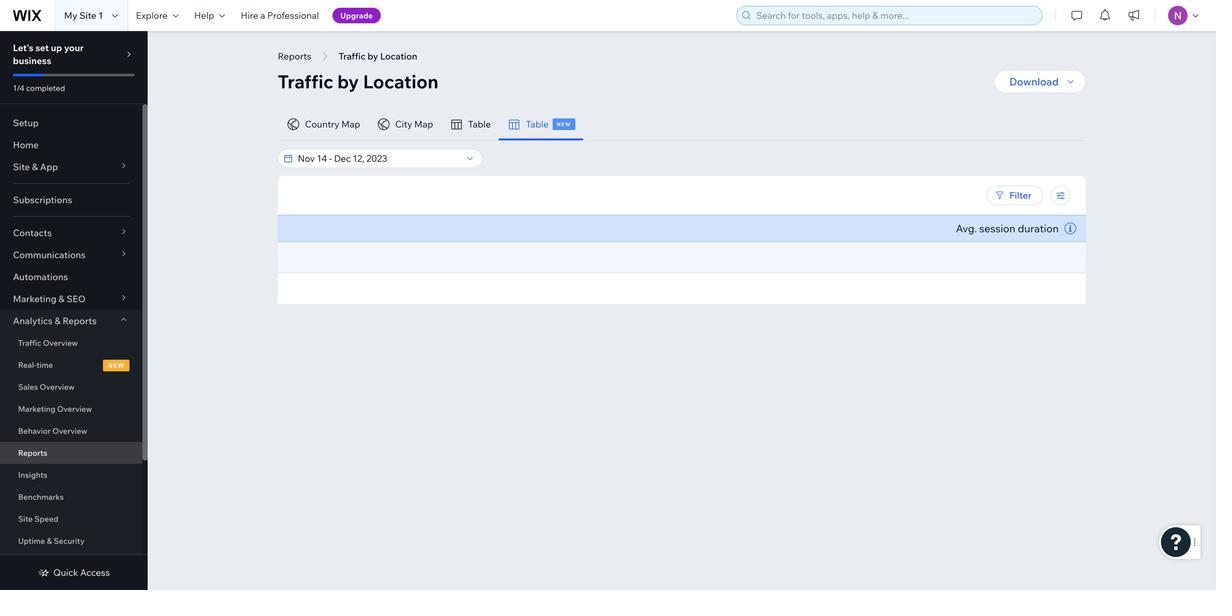 Task type: describe. For each thing, give the bounding box(es) containing it.
& for analytics
[[55, 315, 61, 327]]

reports inside popup button
[[63, 315, 97, 327]]

site speed
[[18, 515, 58, 524]]

1 vertical spatial traffic by location
[[278, 70, 439, 93]]

map for city map
[[414, 119, 433, 130]]

sales overview
[[18, 382, 75, 392]]

location inside 'button'
[[380, 51, 417, 62]]

real-time
[[18, 360, 53, 370]]

uptime & security
[[18, 537, 85, 546]]

hire a professional
[[241, 10, 319, 21]]

sidebar element
[[0, 31, 148, 591]]

traffic for traffic by location 'button'
[[339, 51, 366, 62]]

table inside button
[[468, 119, 491, 130]]

seo
[[66, 293, 86, 305]]

overview for sales overview
[[40, 382, 75, 392]]

& for uptime
[[47, 537, 52, 546]]

communications
[[13, 249, 86, 261]]

1 vertical spatial location
[[363, 70, 439, 93]]

a
[[260, 10, 265, 21]]

real-
[[18, 360, 36, 370]]

hire
[[241, 10, 258, 21]]

filter
[[1010, 190, 1032, 201]]

upgrade button
[[333, 8, 381, 23]]

quick
[[53, 567, 78, 579]]

access
[[80, 567, 110, 579]]

uptime & security link
[[0, 530, 142, 552]]

sales
[[18, 382, 38, 392]]

site & app
[[13, 161, 58, 173]]

set
[[35, 42, 49, 53]]

let's set up your business
[[13, 42, 84, 66]]

my
[[64, 10, 77, 21]]

reports for the reports link
[[18, 448, 47, 458]]

contacts button
[[0, 222, 142, 244]]

new inside tab list
[[557, 121, 571, 128]]

security
[[54, 537, 85, 546]]

city
[[395, 119, 412, 130]]

city map button
[[368, 109, 441, 141]]

by inside 'button'
[[368, 51, 378, 62]]

marketing overview link
[[0, 398, 142, 420]]

site speed link
[[0, 508, 142, 530]]

benchmarks
[[18, 492, 64, 502]]

overview for behavior overview
[[52, 426, 87, 436]]

your
[[64, 42, 84, 53]]

help
[[194, 10, 214, 21]]

benchmarks link
[[0, 486, 142, 508]]

tab list containing country map
[[278, 109, 685, 141]]

analytics & reports
[[13, 315, 97, 327]]

explore
[[136, 10, 168, 21]]

traffic overview link
[[0, 332, 142, 354]]

automations link
[[0, 266, 142, 288]]

filter button
[[986, 186, 1043, 205]]

analytics & reports button
[[0, 310, 142, 332]]

1 vertical spatial traffic
[[278, 70, 333, 93]]

uptime
[[18, 537, 45, 546]]

country map
[[305, 119, 360, 130]]

time
[[36, 360, 53, 370]]

setup
[[13, 117, 39, 129]]

download button
[[994, 70, 1086, 93]]

home
[[13, 139, 39, 151]]

overview for marketing overview
[[57, 404, 92, 414]]

speed
[[34, 515, 58, 524]]

subscriptions link
[[0, 189, 142, 211]]

1/4 completed
[[13, 83, 65, 93]]

site for site & app
[[13, 161, 30, 173]]

site for site speed
[[18, 515, 33, 524]]



Task type: locate. For each thing, give the bounding box(es) containing it.
country map button
[[278, 109, 368, 141]]

reports
[[278, 51, 311, 62], [63, 315, 97, 327], [18, 448, 47, 458]]

table
[[468, 119, 491, 130], [526, 119, 549, 130]]

site & app button
[[0, 156, 142, 178]]

0 horizontal spatial traffic
[[18, 338, 41, 348]]

traffic inside sidebar element
[[18, 338, 41, 348]]

quick access button
[[38, 567, 110, 579]]

my site 1
[[64, 10, 103, 21]]

up
[[51, 42, 62, 53]]

1 vertical spatial new
[[108, 362, 125, 370]]

0 vertical spatial traffic by location
[[339, 51, 417, 62]]

2 table from the left
[[526, 119, 549, 130]]

country
[[305, 119, 339, 130]]

map
[[341, 119, 360, 130], [414, 119, 433, 130]]

hire a professional link
[[233, 0, 327, 31]]

0 vertical spatial marketing
[[13, 293, 56, 305]]

marketing inside marketing & seo popup button
[[13, 293, 56, 305]]

communications button
[[0, 244, 142, 266]]

site
[[79, 10, 96, 21], [13, 161, 30, 173], [18, 515, 33, 524]]

0 vertical spatial reports
[[278, 51, 311, 62]]

site left 1
[[79, 10, 96, 21]]

map inside button
[[414, 119, 433, 130]]

traffic
[[339, 51, 366, 62], [278, 70, 333, 93], [18, 338, 41, 348]]

traffic by location down traffic by location 'button'
[[278, 70, 439, 93]]

reports down seo
[[63, 315, 97, 327]]

0 horizontal spatial map
[[341, 119, 360, 130]]

insights link
[[0, 464, 142, 486]]

map right the country
[[341, 119, 360, 130]]

avg. session duration
[[956, 222, 1059, 235]]

business
[[13, 55, 51, 66]]

traffic for traffic overview link
[[18, 338, 41, 348]]

1 vertical spatial site
[[13, 161, 30, 173]]

1 table from the left
[[468, 119, 491, 130]]

0 vertical spatial location
[[380, 51, 417, 62]]

overview
[[43, 338, 78, 348], [40, 382, 75, 392], [57, 404, 92, 414], [52, 426, 87, 436]]

sales overview link
[[0, 376, 142, 398]]

1 vertical spatial reports
[[63, 315, 97, 327]]

professional
[[267, 10, 319, 21]]

new
[[557, 121, 571, 128], [108, 362, 125, 370]]

overview up marketing overview
[[40, 382, 75, 392]]

tab list
[[278, 109, 685, 141]]

1 horizontal spatial by
[[368, 51, 378, 62]]

traffic down upgrade
[[339, 51, 366, 62]]

download
[[1010, 75, 1059, 88]]

help button
[[186, 0, 233, 31]]

new inside sidebar element
[[108, 362, 125, 370]]

& down marketing & seo
[[55, 315, 61, 327]]

1 horizontal spatial new
[[557, 121, 571, 128]]

behavior
[[18, 426, 51, 436]]

1 vertical spatial by
[[337, 70, 359, 93]]

overview up behavior overview link
[[57, 404, 92, 414]]

setup link
[[0, 112, 142, 134]]

2 vertical spatial reports
[[18, 448, 47, 458]]

reports link
[[0, 442, 142, 464]]

completed
[[26, 83, 65, 93]]

& inside "link"
[[47, 537, 52, 546]]

site inside popup button
[[13, 161, 30, 173]]

1 vertical spatial marketing
[[18, 404, 55, 414]]

marketing up behavior
[[18, 404, 55, 414]]

0 vertical spatial by
[[368, 51, 378, 62]]

1 map from the left
[[341, 119, 360, 130]]

1 horizontal spatial map
[[414, 119, 433, 130]]

& for site
[[32, 161, 38, 173]]

traffic by location button
[[332, 47, 424, 66]]

traffic up real- at bottom left
[[18, 338, 41, 348]]

reports up insights
[[18, 448, 47, 458]]

0 vertical spatial site
[[79, 10, 96, 21]]

marketing overview
[[18, 404, 92, 414]]

avg.
[[956, 222, 977, 235]]

None field
[[294, 150, 462, 168]]

contacts
[[13, 227, 52, 239]]

insights
[[18, 470, 47, 480]]

& left app
[[32, 161, 38, 173]]

& left seo
[[58, 293, 64, 305]]

marketing
[[13, 293, 56, 305], [18, 404, 55, 414]]

& right uptime
[[47, 537, 52, 546]]

map right city
[[414, 119, 433, 130]]

analytics
[[13, 315, 53, 327]]

map for country map
[[341, 119, 360, 130]]

upgrade
[[340, 11, 373, 20]]

2 horizontal spatial traffic
[[339, 51, 366, 62]]

table button
[[441, 109, 499, 141]]

& for marketing
[[58, 293, 64, 305]]

marketing for marketing & seo
[[13, 293, 56, 305]]

0 horizontal spatial table
[[468, 119, 491, 130]]

1 horizontal spatial reports
[[63, 315, 97, 327]]

2 vertical spatial traffic
[[18, 338, 41, 348]]

by down traffic by location 'button'
[[337, 70, 359, 93]]

behavior overview link
[[0, 420, 142, 442]]

1/4
[[13, 83, 24, 93]]

&
[[32, 161, 38, 173], [58, 293, 64, 305], [55, 315, 61, 327], [47, 537, 52, 546]]

overview down analytics & reports
[[43, 338, 78, 348]]

traffic by location
[[339, 51, 417, 62], [278, 70, 439, 93]]

2 horizontal spatial reports
[[278, 51, 311, 62]]

0 vertical spatial new
[[557, 121, 571, 128]]

reports button
[[271, 47, 318, 66]]

home link
[[0, 134, 142, 156]]

site down home
[[13, 161, 30, 173]]

marketing up analytics
[[13, 293, 56, 305]]

traffic inside 'button'
[[339, 51, 366, 62]]

automations
[[13, 271, 68, 283]]

location down upgrade button
[[380, 51, 417, 62]]

0 horizontal spatial reports
[[18, 448, 47, 458]]

location
[[380, 51, 417, 62], [363, 70, 439, 93]]

subscriptions
[[13, 194, 72, 206]]

0 horizontal spatial new
[[108, 362, 125, 370]]

Search for tools, apps, help & more... field
[[753, 6, 1038, 25]]

overview up the reports link
[[52, 426, 87, 436]]

marketing for marketing overview
[[18, 404, 55, 414]]

duration
[[1018, 222, 1059, 235]]

let's
[[13, 42, 33, 53]]

2 vertical spatial site
[[18, 515, 33, 524]]

traffic down reports button
[[278, 70, 333, 93]]

city map
[[395, 119, 433, 130]]

0 vertical spatial traffic
[[339, 51, 366, 62]]

1 horizontal spatial traffic
[[278, 70, 333, 93]]

quick access
[[53, 567, 110, 579]]

0 horizontal spatial by
[[337, 70, 359, 93]]

session
[[979, 222, 1016, 235]]

marketing & seo button
[[0, 288, 142, 310]]

marketing & seo
[[13, 293, 86, 305]]

overview for traffic overview
[[43, 338, 78, 348]]

behavior overview
[[18, 426, 87, 436]]

site left speed
[[18, 515, 33, 524]]

reports down professional
[[278, 51, 311, 62]]

app
[[40, 161, 58, 173]]

1
[[98, 10, 103, 21]]

by down upgrade button
[[368, 51, 378, 62]]

marketing inside marketing overview link
[[18, 404, 55, 414]]

location down traffic by location 'button'
[[363, 70, 439, 93]]

traffic overview
[[18, 338, 78, 348]]

traffic by location down upgrade button
[[339, 51, 417, 62]]

traffic by location inside 'button'
[[339, 51, 417, 62]]

reports inside button
[[278, 51, 311, 62]]

reports for reports button
[[278, 51, 311, 62]]

1 horizontal spatial table
[[526, 119, 549, 130]]

by
[[368, 51, 378, 62], [337, 70, 359, 93]]

map inside button
[[341, 119, 360, 130]]

2 map from the left
[[414, 119, 433, 130]]



